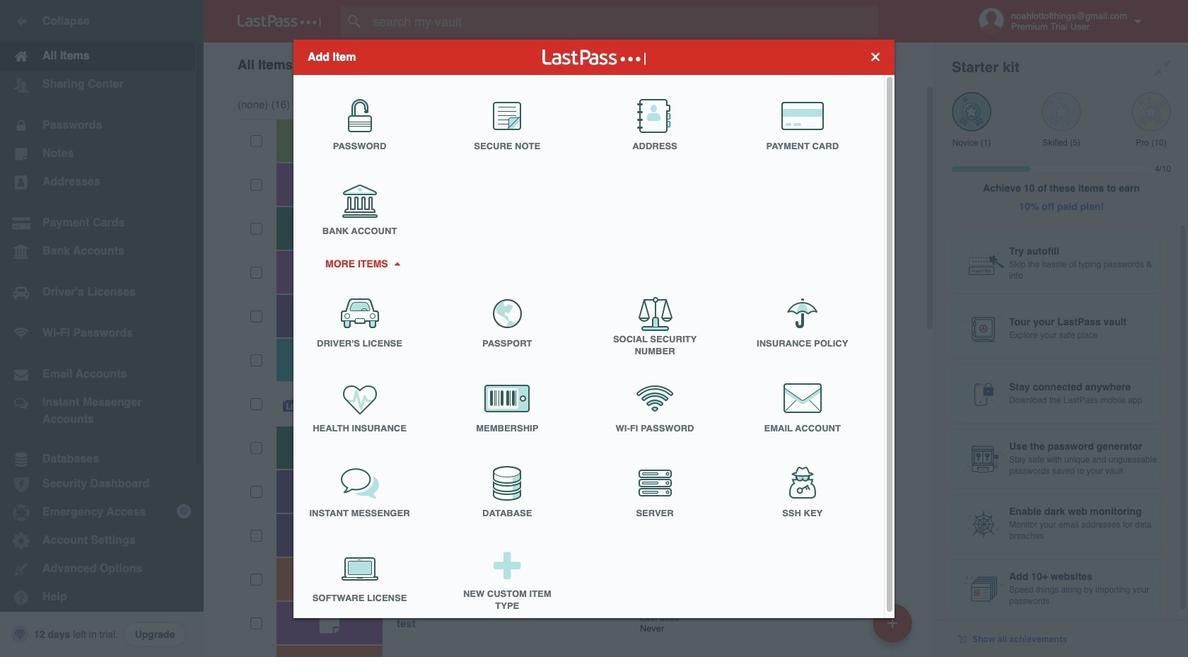 Task type: locate. For each thing, give the bounding box(es) containing it.
search my vault text field
[[341, 6, 906, 37]]

new item image
[[888, 618, 898, 628]]

dialog
[[294, 39, 895, 622]]

caret right image
[[392, 262, 402, 265]]

vault options navigation
[[204, 42, 935, 85]]

Search search field
[[341, 6, 906, 37]]



Task type: vqa. For each thing, say whether or not it's contained in the screenshot.
Main Navigation navigation
yes



Task type: describe. For each thing, give the bounding box(es) containing it.
new item navigation
[[868, 599, 921, 657]]

main navigation navigation
[[0, 0, 204, 657]]

lastpass image
[[238, 15, 321, 28]]



